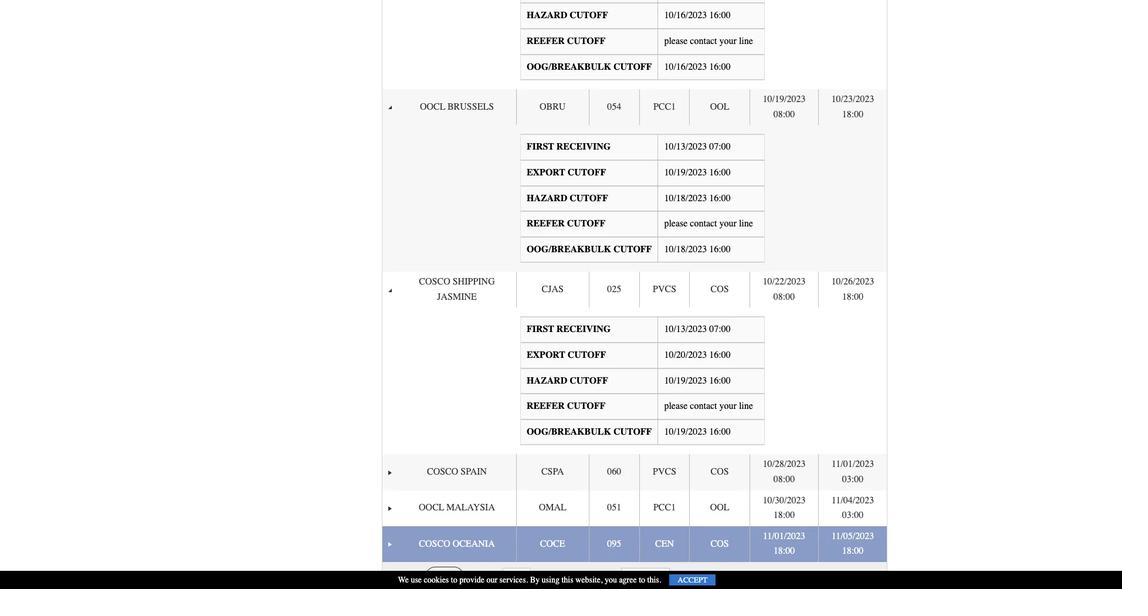 Task type: describe. For each thing, give the bounding box(es) containing it.
cookies
[[424, 575, 449, 585]]

1 line from the top
[[739, 36, 753, 46]]

18:00 for 11/05/2023 18:00
[[843, 546, 864, 557]]

this.
[[648, 575, 662, 585]]

10/26/2023 18:00
[[832, 277, 875, 302]]

ool for 10/30/2023
[[710, 503, 730, 513]]

11/05/2023 18:00
[[832, 531, 874, 557]]

row containing 11/01/2023 18:00
[[382, 526, 887, 562]]

first receiving for 10/20/2023 16:00
[[527, 324, 611, 335]]

website,
[[576, 575, 603, 585]]

we use cookies to provide our services. by using this website, you agree to this.
[[398, 575, 662, 585]]

10/26/2023 18:00 cell
[[819, 272, 887, 308]]

hazard for 10/16/2023 16:00
[[527, 10, 568, 21]]

this
[[562, 575, 574, 585]]

row containing 10/30/2023 18:00
[[382, 490, 887, 526]]

brussels
[[448, 101, 494, 112]]

4 16:00 from the top
[[710, 193, 731, 203]]

08:00 for 10/19/2023 08:00
[[774, 109, 795, 120]]

your for 10/19/2023 16:00
[[720, 218, 737, 229]]

10/13/2023 for 10/20/2023
[[665, 324, 707, 335]]

cen
[[656, 538, 674, 549]]

07:00 for 10/20/2023 16:00
[[710, 324, 731, 335]]

cosco oceania cell
[[398, 526, 516, 562]]

10/19/2023 16:00 for hazard cutoff
[[665, 375, 731, 386]]

2 16:00 from the top
[[710, 61, 731, 72]]

first for 10/19/2023 16:00
[[527, 142, 554, 152]]

11/01/2023 18:00
[[763, 531, 806, 557]]

8 16:00 from the top
[[710, 427, 731, 437]]

agree
[[619, 575, 637, 585]]

omal
[[539, 503, 567, 513]]

ool cell for 10/19/2023
[[690, 89, 750, 125]]

060 cell
[[589, 454, 640, 490]]

ool cell for 10/30/2023
[[690, 490, 750, 526]]

10/16/2023 for hazard cutoff
[[665, 10, 707, 21]]

08:00 for 10/28/2023 08:00
[[774, 474, 795, 485]]

10/28/2023 08:00
[[763, 459, 806, 485]]

051 cell
[[589, 490, 640, 526]]

per
[[696, 572, 708, 582]]

11/01/2023 03:00
[[832, 459, 874, 485]]

11/01/2023 for 18:00
[[763, 531, 806, 542]]

10/16/2023 16:00 for hazard cutoff
[[665, 10, 731, 21]]

1 reefer from the top
[[527, 36, 565, 46]]

export cutoff for 10/19/2023 16:00
[[527, 167, 606, 178]]

10/19/2023 08:00 cell
[[750, 89, 819, 125]]

054
[[608, 101, 622, 112]]

pcc1 cell for 051
[[640, 490, 690, 526]]

items per page
[[674, 572, 729, 582]]

10/13/2023 07:00 for 10/20/2023
[[665, 324, 731, 335]]

10/19/2023 for export cutoff
[[665, 167, 707, 178]]

hazard for 10/19/2023 16:00
[[527, 375, 568, 386]]

cspa cell
[[516, 454, 589, 490]]

10/23/2023 18:00 cell
[[819, 89, 887, 125]]

of
[[535, 572, 543, 582]]

11/05/2023
[[832, 531, 874, 542]]

1 please contact your line from the top
[[665, 36, 753, 46]]

10/23/2023
[[832, 94, 875, 105]]

08:00 for 10/22/2023 08:00
[[774, 292, 795, 302]]

cjas cell
[[516, 272, 589, 308]]

spain
[[461, 467, 487, 477]]

cosco shipping jasmine cell
[[398, 272, 516, 308]]

10/28/2023
[[763, 459, 806, 470]]

oocl brussels cell
[[398, 89, 516, 125]]

of 2
[[535, 572, 550, 582]]

10/20/2023 16:00
[[665, 350, 731, 360]]

oog/breakbulk for 10/19/2023 16:00
[[527, 427, 611, 437]]

10/22/2023 08:00
[[763, 277, 806, 302]]

11/05/2023 18:00 cell
[[819, 526, 887, 562]]

line for 10/20/2023 16:00
[[739, 401, 753, 412]]

items
[[674, 572, 694, 582]]

10/13/2023 for 10/19/2023
[[665, 142, 707, 152]]

oog/breakbulk cutoff for 10/18/2023 16:00
[[527, 244, 652, 255]]

oocl for oocl brussels
[[420, 101, 446, 112]]

please for 10/20/2023 16:00
[[665, 401, 688, 412]]

10/22/2023
[[763, 277, 806, 287]]

10/30/2023 18:00
[[763, 495, 806, 521]]

row containing cosco shipping jasmine
[[382, 272, 887, 308]]

hazard cutoff for 10/18/2023 16:00
[[527, 193, 608, 203]]

cosco for cosco spain
[[427, 467, 459, 477]]

please for 10/19/2023 16:00
[[665, 218, 688, 229]]

10/18/2023 16:00 for hazard cutoff
[[665, 193, 731, 203]]

10/23/2023 18:00
[[832, 94, 875, 120]]

page
[[711, 572, 729, 582]]

07:00 for 10/19/2023 16:00
[[710, 142, 731, 152]]

reefer cutoff for 10/19/2023 16:00
[[527, 218, 606, 229]]

cen cell
[[640, 526, 690, 562]]

cos for 10/28/2023
[[711, 467, 729, 477]]

jasmine
[[437, 292, 477, 302]]

export for 10/20/2023 16:00
[[527, 350, 566, 360]]

oog/breakbulk for 10/16/2023 16:00
[[527, 61, 611, 72]]

03:00 for 11/04/2023 03:00
[[843, 510, 864, 521]]

051
[[608, 503, 622, 513]]

11/01/2023 03:00 cell
[[819, 454, 887, 490]]

10/19/2023 08:00
[[763, 94, 806, 120]]

contact for 10/19/2023
[[690, 218, 717, 229]]

reefer for 10/19/2023 16:00
[[527, 218, 565, 229]]

cosco spain
[[427, 467, 487, 477]]

10/18/2023 for hazard cutoff
[[665, 193, 707, 203]]

054 cell
[[589, 89, 640, 125]]

10/30/2023
[[763, 495, 806, 506]]

oog/breakbulk for 10/18/2023 16:00
[[527, 244, 611, 255]]

cosco shipping jasmine
[[419, 277, 495, 302]]

7 16:00 from the top
[[710, 375, 731, 386]]

095
[[608, 538, 622, 549]]

accept
[[678, 576, 708, 584]]

03:00 for 11/01/2023 03:00
[[843, 474, 864, 485]]

cos cell for 11/01/2023
[[690, 526, 750, 562]]



Task type: vqa. For each thing, say whether or not it's contained in the screenshot.


Task type: locate. For each thing, give the bounding box(es) containing it.
10/19/2023 16:00
[[665, 167, 731, 178], [665, 375, 731, 386], [665, 427, 731, 437]]

2 vertical spatial 08:00
[[774, 474, 795, 485]]

0 horizontal spatial to
[[451, 575, 458, 585]]

1 vertical spatial 10/18/2023
[[665, 244, 707, 255]]

2 vertical spatial hazard cutoff
[[527, 375, 608, 386]]

oog/breakbulk cutoff up 054
[[527, 61, 652, 72]]

3 reefer cutoff from the top
[[527, 401, 606, 412]]

18:00 down the 10/30/2023
[[774, 510, 795, 521]]

tree grid containing hazard cutoff
[[382, 0, 887, 562]]

0 vertical spatial oog/breakbulk
[[527, 61, 611, 72]]

1 oog/breakbulk cutoff from the top
[[527, 61, 652, 72]]

2 vertical spatial your
[[720, 401, 737, 412]]

oceania
[[453, 538, 495, 549]]

10/22/2023 08:00 cell
[[750, 272, 819, 308]]

11/04/2023
[[832, 495, 874, 506]]

10/18/2023 16:00
[[665, 193, 731, 203], [665, 244, 731, 255]]

cspa
[[542, 467, 564, 477]]

pvcs cell for 025
[[640, 272, 690, 308]]

3 cos from the top
[[711, 538, 729, 549]]

0 vertical spatial export
[[527, 167, 566, 178]]

2 10/13/2023 from the top
[[665, 324, 707, 335]]

18:00 for 10/26/2023 18:00
[[843, 292, 864, 302]]

18:00 down 10/26/2023
[[843, 292, 864, 302]]

0 vertical spatial receiving
[[557, 142, 611, 152]]

1 vertical spatial your
[[720, 218, 737, 229]]

2 vertical spatial please
[[665, 401, 688, 412]]

pcc1
[[654, 101, 676, 112], [654, 503, 676, 513]]

1 10/19/2023 16:00 from the top
[[665, 167, 731, 178]]

0 vertical spatial please
[[665, 36, 688, 46]]

cos for 11/01/2023
[[711, 538, 729, 549]]

your
[[720, 36, 737, 46], [720, 218, 737, 229], [720, 401, 737, 412]]

2 please from the top
[[665, 218, 688, 229]]

cosco spain cell
[[398, 454, 516, 490]]

cutoff
[[570, 10, 608, 21], [567, 36, 606, 46], [614, 61, 652, 72], [568, 167, 606, 178], [570, 193, 608, 203], [567, 218, 606, 229], [614, 244, 652, 255], [568, 350, 606, 360], [570, 375, 608, 386], [567, 401, 606, 412], [614, 427, 652, 437]]

18:00
[[843, 109, 864, 120], [843, 292, 864, 302], [774, 510, 795, 521], [774, 546, 795, 557], [843, 546, 864, 557]]

0 vertical spatial 08:00
[[774, 109, 795, 120]]

10/19/2023 16:00 for export cutoff
[[665, 167, 731, 178]]

10/26/2023
[[832, 277, 875, 287]]

row containing 10/19/2023 08:00
[[382, 89, 887, 125]]

0 vertical spatial 10/16/2023 16:00
[[665, 10, 731, 21]]

line for 10/19/2023 16:00
[[739, 218, 753, 229]]

oog/breakbulk up 'obru'
[[527, 61, 611, 72]]

row group
[[382, 0, 887, 562]]

2 to from the left
[[639, 575, 646, 585]]

cosco
[[419, 277, 451, 287], [427, 467, 459, 477], [419, 538, 451, 549]]

10/16/2023 16:00 for oog/breakbulk cutoff
[[665, 61, 731, 72]]

1 10/16/2023 16:00 from the top
[[665, 10, 731, 21]]

3 16:00 from the top
[[710, 167, 731, 178]]

oog/breakbulk cutoff for 10/19/2023 16:00
[[527, 427, 652, 437]]

using
[[542, 575, 560, 585]]

08:00 inside 10/22/2023 08:00
[[774, 292, 795, 302]]

1 cos from the top
[[711, 284, 729, 295]]

2 pcc1 from the top
[[654, 503, 676, 513]]

10/13/2023 07:00
[[665, 142, 731, 152], [665, 324, 731, 335]]

2 03:00 from the top
[[843, 510, 864, 521]]

0 vertical spatial contact
[[690, 36, 717, 46]]

0 vertical spatial cosco
[[419, 277, 451, 287]]

cos cell
[[690, 272, 750, 308], [690, 454, 750, 490], [690, 526, 750, 562]]

you
[[605, 575, 617, 585]]

11/04/2023 03:00
[[832, 495, 874, 521]]

0 vertical spatial 10/19/2023 16:00
[[665, 167, 731, 178]]

1 vertical spatial export
[[527, 350, 566, 360]]

0 vertical spatial first
[[527, 142, 554, 152]]

0 vertical spatial reefer
[[527, 36, 565, 46]]

cosco oceania
[[419, 538, 495, 549]]

10/19/2023 for hazard cutoff
[[665, 375, 707, 386]]

18:00 for 11/01/2023 18:00
[[774, 546, 795, 557]]

2 vertical spatial 10/19/2023 16:00
[[665, 427, 731, 437]]

1 hazard from the top
[[527, 10, 568, 21]]

1 pvcs cell from the top
[[640, 272, 690, 308]]

1 vertical spatial export cutoff
[[527, 350, 606, 360]]

0 vertical spatial ool cell
[[690, 89, 750, 125]]

contact
[[690, 36, 717, 46], [690, 218, 717, 229], [690, 401, 717, 412]]

11/04/2023 03:00 cell
[[819, 490, 887, 526]]

0 vertical spatial pvcs cell
[[640, 272, 690, 308]]

3 please from the top
[[665, 401, 688, 412]]

accept button
[[670, 575, 716, 586]]

coce cell
[[516, 526, 589, 562]]

2 cos cell from the top
[[690, 454, 750, 490]]

1 16:00 from the top
[[710, 10, 731, 21]]

10
[[627, 572, 637, 582]]

oocl left brussels at the left top of page
[[420, 101, 446, 112]]

1 vertical spatial oog/breakbulk
[[527, 244, 611, 255]]

10/16/2023 for oog/breakbulk cutoff
[[665, 61, 707, 72]]

08:00 inside 10/19/2023 08:00
[[774, 109, 795, 120]]

0 vertical spatial pcc1
[[654, 101, 676, 112]]

10/19/2023 for oog/breakbulk cutoff
[[665, 427, 707, 437]]

10/18/2023
[[665, 193, 707, 203], [665, 244, 707, 255]]

first receiving down obru cell
[[527, 142, 611, 152]]

2 ool cell from the top
[[690, 490, 750, 526]]

11/01/2023 for 03:00
[[832, 459, 874, 470]]

oog/breakbulk
[[527, 61, 611, 72], [527, 244, 611, 255], [527, 427, 611, 437]]

1 pcc1 cell from the top
[[640, 89, 690, 125]]

0 vertical spatial 10/18/2023 16:00
[[665, 193, 731, 203]]

1 vertical spatial 03:00
[[843, 510, 864, 521]]

1 03:00 from the top
[[843, 474, 864, 485]]

18:00 for 10/30/2023 18:00
[[774, 510, 795, 521]]

1 export from the top
[[527, 167, 566, 178]]

row containing 10/28/2023 08:00
[[382, 454, 887, 490]]

10/18/2023 for oog/breakbulk cutoff
[[665, 244, 707, 255]]

cos
[[711, 284, 729, 295], [711, 467, 729, 477], [711, 538, 729, 549]]

oocl brussels
[[420, 101, 494, 112]]

pvcs cell right the 025
[[640, 272, 690, 308]]

row
[[382, 89, 887, 125], [382, 272, 887, 308], [382, 454, 887, 490], [382, 490, 887, 526], [382, 526, 887, 562]]

0 vertical spatial cos
[[711, 284, 729, 295]]

services.
[[500, 575, 528, 585]]

go to the next page image
[[571, 572, 580, 582]]

cos for 10/22/2023
[[711, 284, 729, 295]]

2 08:00 from the top
[[774, 292, 795, 302]]

cosco inside cell
[[419, 538, 451, 549]]

oocl
[[420, 101, 446, 112], [419, 503, 444, 513]]

ool for 10/19/2023
[[710, 101, 730, 112]]

2 vertical spatial reefer cutoff
[[527, 401, 606, 412]]

2 pvcs cell from the top
[[640, 454, 690, 490]]

0 vertical spatial pvcs
[[653, 284, 677, 295]]

export cutoff for 10/20/2023 16:00
[[527, 350, 606, 360]]

pvcs cell right 060
[[640, 454, 690, 490]]

2 please contact your line from the top
[[665, 218, 753, 229]]

1 vertical spatial 10/13/2023
[[665, 324, 707, 335]]

cos cell for 10/28/2023
[[690, 454, 750, 490]]

18:00 for 10/23/2023 18:00
[[843, 109, 864, 120]]

cosco for cosco oceania
[[419, 538, 451, 549]]

0 vertical spatial ool
[[710, 101, 730, 112]]

1 vertical spatial first
[[527, 324, 554, 335]]

1 vertical spatial reefer
[[527, 218, 565, 229]]

2 first from the top
[[527, 324, 554, 335]]

0 vertical spatial pcc1 cell
[[640, 89, 690, 125]]

0 vertical spatial 03:00
[[843, 474, 864, 485]]

2 10/13/2023 07:00 from the top
[[665, 324, 731, 335]]

2 first receiving from the top
[[527, 324, 611, 335]]

cosco inside cosco shipping jasmine
[[419, 277, 451, 287]]

0 vertical spatial oog/breakbulk cutoff
[[527, 61, 652, 72]]

pcc1 cell up cen
[[640, 490, 690, 526]]

we
[[398, 575, 409, 585]]

1 vertical spatial 10/16/2023 16:00
[[665, 61, 731, 72]]

1 vertical spatial 10/18/2023 16:00
[[665, 244, 731, 255]]

cos cell for 10/22/2023
[[690, 272, 750, 308]]

receiving for 10/19/2023 16:00
[[557, 142, 611, 152]]

1 vertical spatial cos
[[711, 467, 729, 477]]

oocl malaysia
[[419, 503, 495, 513]]

1 vertical spatial receiving
[[557, 324, 611, 335]]

pvcs cell for 060
[[640, 454, 690, 490]]

025 cell
[[589, 272, 640, 308]]

1 vertical spatial 11/01/2023
[[763, 531, 806, 542]]

pvcs right the 025
[[653, 284, 677, 295]]

contact for 10/20/2023
[[690, 401, 717, 412]]

18:00 down 11/05/2023
[[843, 546, 864, 557]]

03:00 up 11/04/2023
[[843, 474, 864, 485]]

oog/breakbulk up cjas
[[527, 244, 611, 255]]

1 vertical spatial pcc1
[[654, 503, 676, 513]]

1 vertical spatial reefer cutoff
[[527, 218, 606, 229]]

3 cos cell from the top
[[690, 526, 750, 562]]

please contact your line
[[665, 36, 753, 46], [665, 218, 753, 229], [665, 401, 753, 412]]

1 pcc1 from the top
[[654, 101, 676, 112]]

2 pcc1 cell from the top
[[640, 490, 690, 526]]

1 hazard cutoff from the top
[[527, 10, 608, 21]]

0 vertical spatial cos cell
[[690, 272, 750, 308]]

ool
[[710, 101, 730, 112], [710, 503, 730, 513]]

1 08:00 from the top
[[774, 109, 795, 120]]

0 vertical spatial please contact your line
[[665, 36, 753, 46]]

pcc1 for 054
[[654, 101, 676, 112]]

10/19/2023
[[763, 94, 806, 105], [665, 167, 707, 178], [665, 375, 707, 386], [665, 427, 707, 437]]

pvcs
[[653, 284, 677, 295], [653, 467, 677, 477]]

to right 10
[[639, 575, 646, 585]]

3 row from the top
[[382, 454, 887, 490]]

cjas
[[542, 284, 564, 295]]

10/16/2023 16:00
[[665, 10, 731, 21], [665, 61, 731, 72]]

1 10/18/2023 from the top
[[665, 193, 707, 203]]

receiving down 054 cell
[[557, 142, 611, 152]]

pcc1 cell
[[640, 89, 690, 125], [640, 490, 690, 526]]

1 vertical spatial 10/13/2023 07:00
[[665, 324, 731, 335]]

1 field
[[503, 568, 531, 586]]

3 your from the top
[[720, 401, 737, 412]]

oog/breakbulk cutoff
[[527, 61, 652, 72], [527, 244, 652, 255], [527, 427, 652, 437]]

first receiving
[[527, 142, 611, 152], [527, 324, 611, 335]]

please contact your line for 10/20/2023
[[665, 401, 753, 412]]

10/19/2023 16:00 for oog/breakbulk cutoff
[[665, 427, 731, 437]]

2 10/16/2023 from the top
[[665, 61, 707, 72]]

cosco left spain
[[427, 467, 459, 477]]

reefer cutoff
[[527, 36, 606, 46], [527, 218, 606, 229], [527, 401, 606, 412]]

3 reefer from the top
[[527, 401, 565, 412]]

0 vertical spatial first receiving
[[527, 142, 611, 152]]

omal cell
[[516, 490, 589, 526]]

1 horizontal spatial to
[[639, 575, 646, 585]]

pcc1 for 051
[[654, 503, 676, 513]]

5 16:00 from the top
[[710, 244, 731, 255]]

first down cjas "cell"
[[527, 324, 554, 335]]

2 10/16/2023 16:00 from the top
[[665, 61, 731, 72]]

0 vertical spatial 10/18/2023
[[665, 193, 707, 203]]

3 10/19/2023 16:00 from the top
[[665, 427, 731, 437]]

row group containing hazard cutoff
[[382, 0, 887, 562]]

1 vertical spatial first receiving
[[527, 324, 611, 335]]

2 hazard from the top
[[527, 193, 568, 203]]

18:00 inside '10/30/2023 18:00'
[[774, 510, 795, 521]]

ool cell
[[690, 89, 750, 125], [690, 490, 750, 526]]

2 reefer cutoff from the top
[[527, 218, 606, 229]]

please contact your line for 10/19/2023
[[665, 218, 753, 229]]

0 vertical spatial oocl
[[420, 101, 446, 112]]

1 vertical spatial please
[[665, 218, 688, 229]]

hazard for 10/18/2023 16:00
[[527, 193, 568, 203]]

1 ool cell from the top
[[690, 89, 750, 125]]

0 vertical spatial 11/01/2023
[[832, 459, 874, 470]]

go to the last page image
[[591, 572, 600, 582]]

pcc1 right 054
[[654, 101, 676, 112]]

oog/breakbulk cutoff up 060
[[527, 427, 652, 437]]

1 10/18/2023 16:00 from the top
[[665, 193, 731, 203]]

cosco up jasmine
[[419, 277, 451, 287]]

1 row from the top
[[382, 89, 887, 125]]

03:00 inside 11/04/2023 03:00
[[843, 510, 864, 521]]

2 07:00 from the top
[[710, 324, 731, 335]]

2 vertical spatial cos
[[711, 538, 729, 549]]

first
[[527, 142, 554, 152], [527, 324, 554, 335]]

pvcs for 025
[[653, 284, 677, 295]]

2 reefer from the top
[[527, 218, 565, 229]]

1 reefer cutoff from the top
[[527, 36, 606, 46]]

0 horizontal spatial 11/01/2023
[[763, 531, 806, 542]]

1 10/13/2023 07:00 from the top
[[665, 142, 731, 152]]

6 16:00 from the top
[[710, 350, 731, 360]]

2
[[545, 572, 550, 582]]

pcc1 up cen
[[654, 503, 676, 513]]

2 oog/breakbulk from the top
[[527, 244, 611, 255]]

1 oog/breakbulk from the top
[[527, 61, 611, 72]]

1 vertical spatial line
[[739, 218, 753, 229]]

reefer
[[527, 36, 565, 46], [527, 218, 565, 229], [527, 401, 565, 412]]

0 vertical spatial 07:00
[[710, 142, 731, 152]]

hazard cutoff for 10/16/2023 16:00
[[527, 10, 608, 21]]

1 vertical spatial oog/breakbulk cutoff
[[527, 244, 652, 255]]

03:00 inside 11/01/2023 03:00
[[843, 474, 864, 485]]

2 pvcs from the top
[[653, 467, 677, 477]]

0 vertical spatial your
[[720, 36, 737, 46]]

1 first from the top
[[527, 142, 554, 152]]

095 cell
[[589, 526, 640, 562]]

08:00
[[774, 109, 795, 120], [774, 292, 795, 302], [774, 474, 795, 485]]

export cutoff
[[527, 167, 606, 178], [527, 350, 606, 360]]

11/01/2023
[[832, 459, 874, 470], [763, 531, 806, 542]]

pvcs right 060
[[653, 467, 677, 477]]

our
[[487, 575, 498, 585]]

2 10/18/2023 from the top
[[665, 244, 707, 255]]

first receiving for 10/19/2023 16:00
[[527, 142, 611, 152]]

1 please from the top
[[665, 36, 688, 46]]

pvcs for 060
[[653, 467, 677, 477]]

1 vertical spatial cosco
[[427, 467, 459, 477]]

18:00 down 10/30/2023 18:00 cell
[[774, 546, 795, 557]]

3 please contact your line from the top
[[665, 401, 753, 412]]

03:00
[[843, 474, 864, 485], [843, 510, 864, 521]]

2 10/18/2023 16:00 from the top
[[665, 244, 731, 255]]

3 contact from the top
[[690, 401, 717, 412]]

0 vertical spatial 10/13/2023 07:00
[[665, 142, 731, 152]]

pcc1 cell right 054
[[640, 89, 690, 125]]

coce
[[540, 538, 565, 549]]

1 vertical spatial 10/16/2023
[[665, 61, 707, 72]]

1 vertical spatial contact
[[690, 218, 717, 229]]

3 hazard cutoff from the top
[[527, 375, 608, 386]]

by
[[530, 575, 540, 585]]

10/16/2023
[[665, 10, 707, 21], [665, 61, 707, 72]]

1 vertical spatial cos cell
[[690, 454, 750, 490]]

oocl left 'malaysia'
[[419, 503, 444, 513]]

3 08:00 from the top
[[774, 474, 795, 485]]

0 vertical spatial line
[[739, 36, 753, 46]]

pvcs cell
[[640, 272, 690, 308], [640, 454, 690, 490]]

1 vertical spatial ool cell
[[690, 490, 750, 526]]

1 vertical spatial hazard cutoff
[[527, 193, 608, 203]]

2 vertical spatial cos cell
[[690, 526, 750, 562]]

pcc1 cell for 054
[[640, 89, 690, 125]]

1 vertical spatial 07:00
[[710, 324, 731, 335]]

10/28/2023 08:00 cell
[[750, 454, 819, 490]]

receiving
[[557, 142, 611, 152], [557, 324, 611, 335]]

oog/breakbulk cutoff up the 025
[[527, 244, 652, 255]]

2 10/19/2023 16:00 from the top
[[665, 375, 731, 386]]

1 export cutoff from the top
[[527, 167, 606, 178]]

16:00
[[710, 10, 731, 21], [710, 61, 731, 72], [710, 167, 731, 178], [710, 193, 731, 203], [710, 244, 731, 255], [710, 350, 731, 360], [710, 375, 731, 386], [710, 427, 731, 437]]

obru
[[540, 101, 566, 112]]

1 vertical spatial pvcs
[[653, 467, 677, 477]]

0 vertical spatial 10/16/2023
[[665, 10, 707, 21]]

3 oog/breakbulk cutoff from the top
[[527, 427, 652, 437]]

first receiving down cjas "cell"
[[527, 324, 611, 335]]

2 contact from the top
[[690, 218, 717, 229]]

line
[[739, 36, 753, 46], [739, 218, 753, 229], [739, 401, 753, 412]]

reefer cutoff for 10/20/2023 16:00
[[527, 401, 606, 412]]

oocl for oocl malaysia
[[419, 503, 444, 513]]

0 vertical spatial export cutoff
[[527, 167, 606, 178]]

oog/breakbulk cutoff for 10/16/2023 16:00
[[527, 61, 652, 72]]

11/01/2023 18:00 cell
[[750, 526, 819, 562]]

10/20/2023
[[665, 350, 707, 360]]

1 10/16/2023 from the top
[[665, 10, 707, 21]]

0 vertical spatial hazard
[[527, 10, 568, 21]]

1 vertical spatial oocl
[[419, 503, 444, 513]]

3 oog/breakbulk from the top
[[527, 427, 611, 437]]

2 vertical spatial oog/breakbulk cutoff
[[527, 427, 652, 437]]

2 receiving from the top
[[557, 324, 611, 335]]

0 vertical spatial 10/13/2023
[[665, 142, 707, 152]]

1 vertical spatial pvcs cell
[[640, 454, 690, 490]]

hazard cutoff for 10/19/2023 16:00
[[527, 375, 608, 386]]

tree grid
[[382, 0, 887, 562]]

1 vertical spatial ool
[[710, 503, 730, 513]]

18:00 inside 10/26/2023 18:00
[[843, 292, 864, 302]]

1 vertical spatial hazard
[[527, 193, 568, 203]]

1 10/13/2023 from the top
[[665, 142, 707, 152]]

4 row from the top
[[382, 490, 887, 526]]

provide
[[460, 575, 485, 585]]

cosco up cookies
[[419, 538, 451, 549]]

18:00 inside '11/01/2023 18:00'
[[774, 546, 795, 557]]

5 row from the top
[[382, 526, 887, 562]]

10/18/2023 16:00 for oog/breakbulk cutoff
[[665, 244, 731, 255]]

malaysia
[[447, 503, 495, 513]]

060
[[608, 467, 622, 477]]

18:00 inside '10/23/2023 18:00'
[[843, 109, 864, 120]]

2 row from the top
[[382, 272, 887, 308]]

1 vertical spatial pcc1 cell
[[640, 490, 690, 526]]

1 cos cell from the top
[[690, 272, 750, 308]]

18:00 down 10/23/2023
[[843, 109, 864, 120]]

1 receiving from the top
[[557, 142, 611, 152]]

2 ool from the top
[[710, 503, 730, 513]]

10/19/2023 inside cell
[[763, 94, 806, 105]]

08:00 inside 10/28/2023 08:00
[[774, 474, 795, 485]]

page
[[480, 572, 499, 582]]

hazard
[[527, 10, 568, 21], [527, 193, 568, 203], [527, 375, 568, 386]]

10/30/2023 18:00 cell
[[750, 490, 819, 526]]

1 your from the top
[[720, 36, 737, 46]]

10/13/2023 07:00 for 10/19/2023
[[665, 142, 731, 152]]

1 pvcs from the top
[[653, 284, 677, 295]]

export for 10/19/2023 16:00
[[527, 167, 566, 178]]

1 contact from the top
[[690, 36, 717, 46]]

first for 10/20/2023 16:00
[[527, 324, 554, 335]]

1 vertical spatial please contact your line
[[665, 218, 753, 229]]

receiving for 10/20/2023 16:00
[[557, 324, 611, 335]]

03:00 down 11/04/2023
[[843, 510, 864, 521]]

0 vertical spatial reefer cutoff
[[527, 36, 606, 46]]

to left provide at bottom
[[451, 575, 458, 585]]

2 vertical spatial please contact your line
[[665, 401, 753, 412]]

1 horizontal spatial 11/01/2023
[[832, 459, 874, 470]]

2 vertical spatial oog/breakbulk
[[527, 427, 611, 437]]

reefer for 10/20/2023 16:00
[[527, 401, 565, 412]]

1 ool from the top
[[710, 101, 730, 112]]

1 to from the left
[[451, 575, 458, 585]]

oog/breakbulk up the cspa on the bottom of the page
[[527, 427, 611, 437]]

025
[[608, 284, 622, 295]]

your for 10/20/2023 16:00
[[720, 401, 737, 412]]

3 hazard from the top
[[527, 375, 568, 386]]

1 vertical spatial 08:00
[[774, 292, 795, 302]]

18:00 inside 11/05/2023 18:00
[[843, 546, 864, 557]]

11/01/2023 down 10/30/2023 18:00 cell
[[763, 531, 806, 542]]

use
[[411, 575, 422, 585]]

2 hazard cutoff from the top
[[527, 193, 608, 203]]

please
[[665, 36, 688, 46], [665, 218, 688, 229], [665, 401, 688, 412]]

2 your from the top
[[720, 218, 737, 229]]

2 line from the top
[[739, 218, 753, 229]]

3 line from the top
[[739, 401, 753, 412]]

export
[[527, 167, 566, 178], [527, 350, 566, 360]]

11/01/2023 up 11/04/2023
[[832, 459, 874, 470]]

1 07:00 from the top
[[710, 142, 731, 152]]

1 first receiving from the top
[[527, 142, 611, 152]]

obru cell
[[516, 89, 589, 125]]

select image
[[651, 569, 669, 586]]

to
[[451, 575, 458, 585], [639, 575, 646, 585]]

2 vertical spatial contact
[[690, 401, 717, 412]]

receiving down the 025 cell
[[557, 324, 611, 335]]

2 export cutoff from the top
[[527, 350, 606, 360]]

1 vertical spatial 10/19/2023 16:00
[[665, 375, 731, 386]]

0 vertical spatial hazard cutoff
[[527, 10, 608, 21]]

2 export from the top
[[527, 350, 566, 360]]

2 vertical spatial hazard
[[527, 375, 568, 386]]

2 vertical spatial line
[[739, 401, 753, 412]]

shipping
[[453, 277, 495, 287]]

2 vertical spatial reefer
[[527, 401, 565, 412]]

2 oog/breakbulk cutoff from the top
[[527, 244, 652, 255]]

hazard cutoff
[[527, 10, 608, 21], [527, 193, 608, 203], [527, 375, 608, 386]]

2 vertical spatial cosco
[[419, 538, 451, 549]]

first down obru cell
[[527, 142, 554, 152]]

oocl malaysia cell
[[398, 490, 516, 526]]

cosco for cosco shipping jasmine
[[419, 277, 451, 287]]

2 cos from the top
[[711, 467, 729, 477]]



